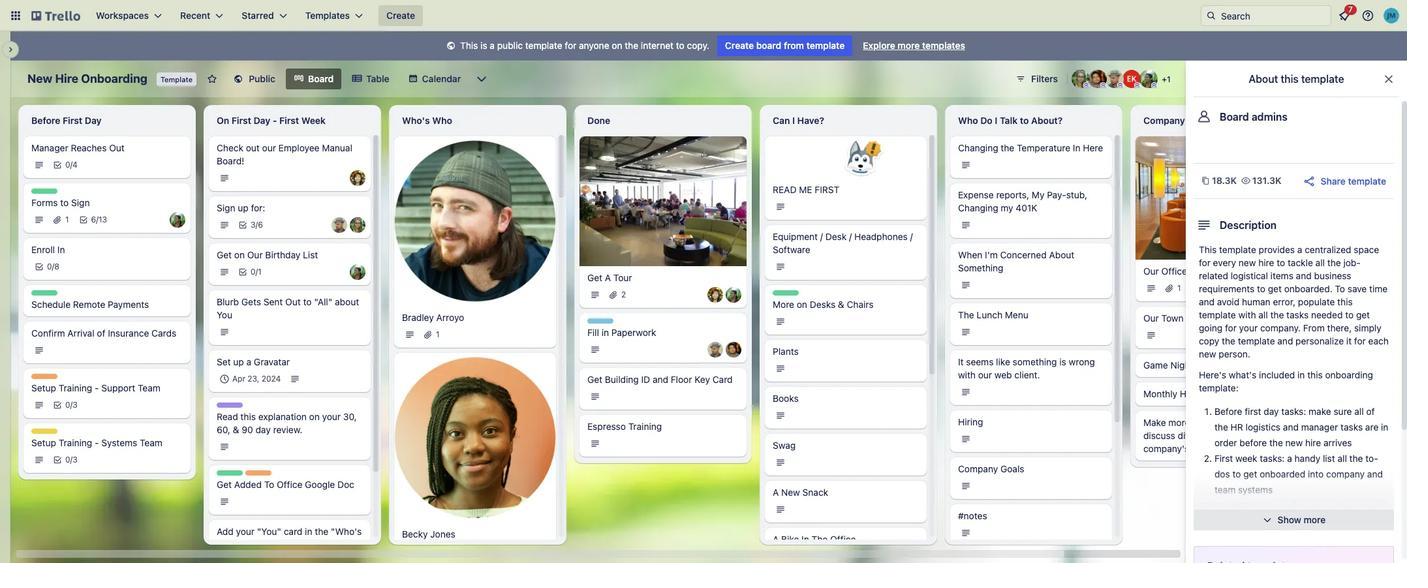 Task type: describe. For each thing, give the bounding box(es) containing it.
day for out
[[254, 115, 270, 126]]

public
[[497, 40, 523, 51]]

0 horizontal spatial color: orange, title: "support team" element
[[31, 374, 57, 379]]

0 horizontal spatial out
[[109, 142, 125, 153]]

0 vertical spatial tasks:
[[1282, 406, 1307, 417]]

sign inside 'link'
[[217, 202, 235, 213]]

floor
[[671, 374, 692, 385]]

about inside blurb gets sent out to "all" about you
[[335, 296, 359, 307]]

create for create board from template
[[725, 40, 754, 51]]

+ 1
[[1162, 74, 1171, 84]]

priscilla parjet (priscillaparjet) image left "+"
[[1140, 70, 1158, 88]]

your inside 'add your "you" card in the "who's who" list in the main onboarding for new hires trello board'
[[236, 526, 255, 537]]

in up 8
[[57, 244, 65, 255]]

read this explanation on your 30, 60, & 90 day review.
[[217, 411, 357, 435]]

apr
[[232, 374, 245, 384]]

Who's Who text field
[[394, 110, 561, 131]]

plants
[[773, 346, 799, 357]]

and down the company.
[[1278, 336, 1293, 347]]

on right anyone
[[612, 40, 622, 51]]

list inside before first day tasks: make sure all of the hr logistics and manager tasks are in order before the new hire arrives first week tasks: a handy list all the to- dos to get onboarded into company and team systems who's who list: help the newbie orient themselves and learn all about the key people they'll encounter at work
[[1323, 453, 1335, 464]]

/ down for:
[[256, 220, 258, 230]]

copy.
[[687, 40, 710, 51]]

1 vertical spatial chris temperson (christemperson) image
[[708, 342, 723, 358]]

progress
[[597, 318, 630, 328]]

0 horizontal spatial sign
[[71, 197, 90, 208]]

1 changing from the top
[[958, 142, 999, 153]]

on
[[217, 115, 229, 126]]

a bike in the office
[[773, 534, 856, 545]]

all right learn
[[1307, 516, 1316, 527]]

customize views image
[[475, 72, 488, 86]]

expense reports, my pay-stub, changing my 401k link
[[958, 189, 1105, 215]]

who"
[[217, 539, 240, 550]]

this member is an admin of this workspace. image for chris temperson (christemperson) image
[[1118, 82, 1123, 88]]

0 horizontal spatial of
[[97, 328, 105, 339]]

software
[[773, 244, 811, 255]]

0 vertical spatial is
[[481, 40, 487, 51]]

/ down get on our birthday list
[[256, 267, 258, 277]]

logistical
[[1231, 270, 1268, 281]]

23,
[[248, 374, 259, 384]]

company's
[[1144, 443, 1190, 454]]

this member is an admin of this workspace. image for priscilla parjet (priscillaparjet) 'icon' on the left of "+"
[[1152, 82, 1157, 88]]

snack
[[803, 487, 829, 498]]

learn
[[1283, 516, 1304, 527]]

share
[[1321, 175, 1346, 186]]

get a tour
[[588, 272, 632, 283]]

the down the "you"
[[267, 539, 281, 550]]

themselves
[[1215, 516, 1263, 527]]

first inside before first day tasks: make sure all of the hr logistics and manager tasks are in order before the new hire arrives first week tasks: a handy list all the to- dos to get onboarded into company and team systems who's who list: help the newbie orient themselves and learn all about the key people they'll encounter at work
[[1215, 453, 1233, 464]]

get for get a tour
[[588, 272, 603, 283]]

sm image
[[445, 40, 458, 53]]

of inside before first day tasks: make sure all of the hr logistics and manager tasks are in order before the new hire arrives first week tasks: a handy list all the to- dos to get onboarded into company and team systems who's who list: help the newbie orient themselves and learn all about the key people they'll encounter at work
[[1367, 406, 1375, 417]]

first left week at the left of the page
[[279, 115, 299, 126]]

& inside more on desks & chairs link
[[838, 299, 845, 310]]

more for cards
[[1169, 417, 1190, 428]]

in inside here's what's included in this onboarding template:
[[1298, 369, 1305, 381]]

for right it
[[1355, 336, 1366, 347]]

a left public
[[490, 40, 495, 51]]

with inside this template provides a centralized space for every new hire to tackle all the job- related logistical items and business requirements to get onboarded. to save time and avoid human error, populate this template with all the tasks needed to get going for your company. from there, simply copy the template and personalize it for each new person.
[[1239, 309, 1256, 321]]

something
[[1013, 356, 1057, 368]]

encounter
[[1274, 531, 1317, 542]]

andre gorte (andregorte) image for bottom chris temperson (christemperson) icon
[[726, 342, 742, 358]]

happy
[[1180, 388, 1207, 400]]

more inside button
[[1304, 514, 1326, 526]]

my
[[1032, 189, 1045, 200]]

amy freiderson (amyfreiderson) image
[[350, 217, 366, 233]]

get added to office google doc
[[217, 479, 354, 490]]

1 down get on our birthday list
[[258, 267, 262, 277]]

0 vertical spatial get
[[1268, 283, 1282, 294]]

my
[[1001, 202, 1014, 213]]

aspects
[[1216, 430, 1250, 441]]

priscilla parjet (priscillaparjet) image down amy freiderson (amyfreiderson) image
[[350, 264, 366, 280]]

logistics
[[1246, 422, 1281, 433]]

131.3k
[[1253, 175, 1282, 186]]

1 horizontal spatial color: orange, title: "support team" element
[[245, 471, 272, 476]]

color: sky, title: "in progress" element
[[588, 318, 630, 328]]

company for company culture
[[1144, 115, 1185, 126]]

and down to-
[[1368, 469, 1383, 480]]

0 horizontal spatial to
[[264, 479, 274, 490]]

amy freiderson (amyfreiderson) image
[[1072, 70, 1090, 88]]

setup training - systems team
[[31, 437, 162, 448]]

fill in paperwork link
[[588, 326, 739, 339]]

in inside in progress fill in paperwork
[[588, 318, 594, 328]]

in right the "card" on the bottom of page
[[305, 526, 312, 537]]

this member is an admin of this workspace. image for amy freiderson (amyfreiderson) icon
[[1084, 82, 1090, 88]]

before for before first day tasks: make sure all of the hr logistics and manager tasks are in order before the new hire arrives first week tasks: a handy list all the to- dos to get onboarded into company and team systems who's who list: help the newbie orient themselves and learn all about the key people they'll encounter at work
[[1215, 406, 1243, 417]]

1 horizontal spatial office
[[830, 534, 856, 545]]

on inside more on desks & chairs link
[[797, 299, 808, 310]]

day inside before first day tasks: make sure all of the hr logistics and manager tasks are in order before the new hire arrives first week tasks: a handy list all the to- dos to get onboarded into company and team systems who's who list: help the newbie orient themselves and learn all about the key people they'll encounter at work
[[1264, 406, 1279, 417]]

jones
[[430, 529, 456, 540]]

0 / 3 for systems
[[65, 455, 78, 465]]

your inside make more cards on this list that discuss different aspects of your company's culture!
[[1263, 430, 1282, 441]]

in left here
[[1073, 142, 1081, 153]]

color: green, title: "remote employees" element for schedule
[[31, 290, 57, 296]]

workspaces button
[[88, 5, 170, 26]]

1 horizontal spatial 6
[[258, 220, 263, 230]]

/ right headphones
[[910, 231, 913, 242]]

our for our office
[[1144, 266, 1159, 277]]

a new snack
[[773, 487, 829, 498]]

day for reaches
[[85, 115, 102, 126]]

1 right ellie kulick (elliekulick2) image
[[1167, 74, 1171, 84]]

insurance
[[108, 328, 149, 339]]

1 down forms to sign on the left top of page
[[65, 215, 69, 225]]

and down tackle
[[1296, 270, 1312, 281]]

payments
[[108, 299, 149, 310]]

business
[[1314, 270, 1352, 281]]

jeremy miller (jeremymiller198) image
[[1384, 8, 1400, 24]]

1 horizontal spatial who
[[958, 115, 978, 126]]

training for espresso training
[[628, 421, 662, 432]]

schedule remote payments
[[31, 299, 149, 310]]

0 left 4 at the left of page
[[65, 160, 70, 170]]

1 down bradley arroyo
[[436, 330, 440, 339]]

2 horizontal spatial office
[[1162, 266, 1187, 277]]

show
[[1278, 514, 1302, 526]]

a up 23,
[[246, 356, 251, 368]]

for inside 'add your "you" card in the "who's who" list in the main onboarding for new hires trello board'
[[217, 552, 228, 563]]

new hire onboarding
[[27, 72, 147, 86]]

me
[[799, 184, 812, 195]]

add your "you" card in the "who's who" list in the main onboarding for new hires trello board
[[217, 526, 362, 563]]

the up "person."
[[1222, 336, 1236, 347]]

all up "company"
[[1338, 453, 1347, 464]]

that
[[1264, 417, 1281, 428]]

Company Culture text field
[[1136, 110, 1303, 131]]

color: yellow, title: "systems team" element
[[31, 429, 57, 434]]

/ left desk
[[821, 231, 823, 242]]

building
[[605, 374, 639, 385]]

to up there,
[[1346, 309, 1354, 321]]

make
[[1309, 406, 1332, 417]]

0 left 8
[[47, 262, 52, 272]]

menu
[[1005, 309, 1029, 321]]

this up admins
[[1281, 73, 1299, 85]]

espresso
[[588, 421, 626, 432]]

systems
[[1238, 484, 1273, 495]]

1 vertical spatial get
[[1357, 309, 1370, 321]]

1 vertical spatial the
[[812, 534, 828, 545]]

night
[[1171, 360, 1194, 371]]

1 down 'our office'
[[1178, 283, 1181, 293]]

explore more templates
[[863, 40, 965, 51]]

google
[[305, 479, 335, 490]]

0 horizontal spatial 6
[[91, 215, 96, 225]]

board inside 'add your "you" card in the "who's who" list in the main onboarding for new hires trello board'
[[302, 552, 327, 563]]

1 vertical spatial tasks:
[[1260, 453, 1285, 464]]

calendar
[[422, 73, 461, 84]]

personalize
[[1296, 336, 1344, 347]]

for up related
[[1199, 257, 1211, 268]]

support
[[101, 383, 135, 394]]

0 vertical spatial 3
[[251, 220, 256, 230]]

1 horizontal spatial the
[[958, 309, 974, 321]]

the left internet
[[625, 40, 639, 51]]

priscilla parjet (priscillaparjet) image left sign up for:
[[170, 212, 185, 228]]

show more button
[[1194, 510, 1394, 531]]

/ down manager reaches out
[[70, 160, 72, 170]]

color: purple, title: "project requires design" element
[[217, 403, 243, 408]]

here's what's included in this onboarding template:
[[1199, 369, 1373, 394]]

forms
[[31, 197, 58, 208]]

lunch
[[977, 309, 1003, 321]]

the down logistics
[[1270, 437, 1283, 448]]

the down talk at the right of page
[[1001, 142, 1015, 153]]

culture!
[[1192, 443, 1224, 454]]

all right sure
[[1355, 406, 1364, 417]]

team
[[1215, 484, 1236, 495]]

a inside before first day tasks: make sure all of the hr logistics and manager tasks are in order before the new hire arrives first week tasks: a handy list all the to- dos to get onboarded into company and team systems who's who list: help the newbie orient themselves and learn all about the key people they'll encounter at work
[[1287, 453, 1292, 464]]

get for get building id and floor key card
[[588, 374, 603, 385]]

forms to sign link
[[31, 196, 183, 210]]

bradley arroyo
[[402, 312, 464, 323]]

"who's
[[331, 526, 362, 537]]

0 horizontal spatial who
[[432, 115, 452, 126]]

"you"
[[257, 526, 281, 537]]

starred
[[242, 10, 274, 21]]

ellie kulick (elliekulick2) image
[[1123, 70, 1141, 88]]

card
[[284, 526, 303, 537]]

templates
[[922, 40, 965, 51]]

board!
[[217, 155, 244, 166]]

tasks inside before first day tasks: make sure all of the hr logistics and manager tasks are in order before the new hire arrives first week tasks: a handy list all the to- dos to get onboarded into company and team systems who's who list: help the newbie orient themselves and learn all about the key people they'll encounter at work
[[1341, 422, 1363, 433]]

first inside "text field"
[[63, 115, 82, 126]]

on inside read this explanation on your 30, 60, & 90 day review.
[[309, 411, 320, 422]]

changing the temperature in here link
[[958, 142, 1105, 155]]

swag
[[773, 440, 796, 451]]

/ down setup training - support team at the bottom left of the page
[[70, 400, 73, 410]]

bradley arroyo link
[[402, 311, 548, 324]]

the up business
[[1328, 257, 1341, 268]]

this inside read this explanation on your 30, 60, & 90 day review.
[[241, 411, 256, 422]]

manager
[[1302, 422, 1338, 433]]

list inside make more cards on this list that discuss different aspects of your company's culture!
[[1249, 417, 1262, 428]]

the up show more
[[1303, 500, 1317, 511]]

with inside it seems like something is wrong with our web client.
[[958, 369, 976, 381]]

the left "key"
[[1345, 516, 1359, 527]]

3 / 6
[[251, 220, 263, 230]]

here's
[[1199, 369, 1227, 381]]

1 horizontal spatial about
[[1249, 73, 1278, 85]]

talk
[[1000, 115, 1018, 126]]

in up hires
[[258, 539, 265, 550]]

priscilla parjet (priscillaparjet) image left more
[[726, 287, 742, 303]]

1 vertical spatial samantha pivlot (samanthapivlot) image
[[708, 287, 723, 303]]

i inside text field
[[792, 115, 795, 126]]

share template button
[[1303, 174, 1387, 188]]

expense
[[958, 189, 994, 200]]

onboarding inside board name text box
[[81, 72, 147, 86]]

0 / 1
[[251, 267, 262, 277]]

all down the "human"
[[1259, 309, 1268, 321]]

up for a
[[233, 356, 244, 368]]

more for templates
[[898, 40, 920, 51]]

recent button
[[172, 5, 231, 26]]

a for a bike in the office
[[773, 534, 779, 545]]

and up halls
[[1199, 296, 1215, 307]]

/ down setup training - systems team
[[70, 455, 73, 465]]

before for before first day
[[31, 115, 60, 126]]

arrives
[[1324, 437, 1352, 448]]

board for board admins
[[1220, 111, 1249, 123]]

before first day tasks: make sure all of the hr logistics and manager tasks are in order before the new hire arrives first week tasks: a handy list all the to- dos to get onboarded into company and team systems who's who list: help the newbie orient themselves and learn all about the key people they'll encounter at work
[[1215, 406, 1389, 542]]

this is a public template for anyone on the internet to copy.
[[460, 40, 710, 51]]

about?
[[1031, 115, 1063, 126]]

7 notifications image
[[1337, 8, 1353, 24]]

star or unstar board image
[[207, 74, 218, 84]]

check
[[217, 142, 243, 153]]

birthday
[[265, 249, 301, 260]]

who inside before first day tasks: make sure all of the hr logistics and manager tasks are in order before the new hire arrives first week tasks: a handy list all the to- dos to get onboarded into company and team systems who's who list: help the newbie orient themselves and learn all about the key people they'll encounter at work
[[1243, 500, 1263, 511]]

0 horizontal spatial new
[[1199, 349, 1217, 360]]

get for get added to office google doc
[[217, 479, 232, 490]]

1 horizontal spatial new
[[1239, 257, 1256, 268]]

sign up for:
[[217, 202, 265, 213]]

to up items
[[1277, 257, 1286, 268]]

client.
[[1015, 369, 1040, 381]]

filters
[[1031, 73, 1058, 84]]

- for setup training - support team
[[95, 383, 99, 394]]

desks
[[810, 299, 836, 310]]



Task type: vqa. For each thing, say whether or not it's contained in the screenshot.
2nd sm icon from the bottom
no



Task type: locate. For each thing, give the bounding box(es) containing it.
6 left 13 on the left top of the page
[[91, 215, 96, 225]]

out inside blurb gets sent out to "all" about you
[[285, 296, 301, 307]]

the left "who's
[[315, 526, 328, 537]]

setup training - support team
[[31, 383, 160, 394]]

1 horizontal spatial samantha pivlot (samanthapivlot) image
[[708, 287, 723, 303]]

who right who's
[[432, 115, 452, 126]]

tasks down error,
[[1287, 309, 1309, 321]]

to right talk at the right of page
[[1020, 115, 1029, 126]]

3 down setup training - systems team
[[73, 455, 78, 465]]

board
[[308, 73, 334, 84], [1220, 111, 1249, 123], [302, 552, 327, 563]]

board up week at the left of the page
[[308, 73, 334, 84]]

list
[[1249, 417, 1262, 428], [1323, 453, 1335, 464], [243, 539, 255, 550]]

/ down enroll in
[[52, 262, 54, 272]]

- up check out our employee manual board!
[[273, 115, 277, 126]]

on inside get on our birthday list link
[[234, 249, 245, 260]]

1 vertical spatial this
[[1199, 244, 1217, 255]]

1 horizontal spatial tasks
[[1341, 422, 1363, 433]]

0 horizontal spatial is
[[481, 40, 487, 51]]

0 horizontal spatial day
[[256, 424, 271, 435]]

1 vertical spatial day
[[256, 424, 271, 435]]

get inside "link"
[[588, 374, 603, 385]]

training for setup training - systems team
[[59, 437, 92, 448]]

week
[[301, 115, 326, 126]]

3 this member is an admin of this workspace. image from the left
[[1152, 82, 1157, 88]]

this member is an admin of this workspace. image
[[1118, 82, 1123, 88], [1135, 82, 1140, 88], [1152, 82, 1157, 88]]

this for this template provides a centralized space for every new hire to tackle all the job- related logistical items and business requirements to get onboarded. to save time and avoid human error, populate this template with all the tasks needed to get going for your company. from there, simply copy the template and personalize it for each new person.
[[1199, 244, 1217, 255]]

training for setup training - support team
[[59, 383, 92, 394]]

- for setup training - systems team
[[95, 437, 99, 448]]

2 vertical spatial new
[[1286, 437, 1303, 448]]

chairs
[[847, 299, 874, 310]]

the left to-
[[1350, 453, 1363, 464]]

to inside who do i talk to about? text box
[[1020, 115, 1029, 126]]

on right explanation
[[309, 411, 320, 422]]

of up are
[[1367, 406, 1375, 417]]

our up 0 / 1
[[247, 249, 263, 260]]

concerned
[[1000, 249, 1047, 260]]

up for for:
[[238, 202, 249, 213]]

in inside before first day tasks: make sure all of the hr logistics and manager tasks are in order before the new hire arrives first week tasks: a handy list all the to- dos to get onboarded into company and team systems who's who list: help the newbie orient themselves and learn all about the key people they'll encounter at work
[[1381, 422, 1389, 433]]

apr 23, 2024
[[232, 374, 281, 384]]

1 vertical spatial before
[[1215, 406, 1243, 417]]

onboarding
[[1326, 369, 1373, 381]]

create inside button
[[386, 10, 415, 21]]

color: green, title: "remote employees" element for forms
[[31, 189, 57, 194]]

in inside in progress fill in paperwork
[[602, 327, 609, 338]]

company goals
[[958, 463, 1025, 475]]

0 horizontal spatial chris temperson (christemperson) image
[[332, 217, 347, 233]]

0 vertical spatial a
[[605, 272, 611, 283]]

setup for setup training - support team
[[31, 383, 56, 394]]

setup for setup training - systems team
[[31, 437, 56, 448]]

training inside espresso training "link"
[[628, 421, 662, 432]]

board
[[756, 40, 782, 51]]

more inside make more cards on this list that discuss different aspects of your company's culture!
[[1169, 417, 1190, 428]]

first up the dos
[[1215, 453, 1233, 464]]

about inside when i'm concerned about something
[[1049, 249, 1075, 260]]

2 vertical spatial more
[[1304, 514, 1326, 526]]

1 horizontal spatial out
[[285, 296, 301, 307]]

color: green, title: "remote employees" element for more
[[773, 290, 799, 296]]

make
[[1144, 417, 1166, 428]]

the left lunch
[[958, 309, 974, 321]]

for:
[[251, 202, 265, 213]]

/ down the forms to sign link at the top left of the page
[[96, 215, 98, 225]]

0 horizontal spatial about
[[335, 296, 359, 307]]

0 vertical spatial -
[[273, 115, 277, 126]]

this inside make more cards on this list that discuss different aspects of your company's culture!
[[1232, 417, 1247, 428]]

1 horizontal spatial onboarding
[[306, 539, 356, 550]]

get for get on our birthday list
[[217, 249, 232, 260]]

1 vertical spatial tasks
[[1341, 422, 1363, 433]]

0 horizontal spatial hire
[[1259, 257, 1275, 268]]

from
[[784, 40, 804, 51]]

training inside the setup training - systems team link
[[59, 437, 92, 448]]

read me first link
[[773, 183, 919, 196]]

this for this is a public template for anyone on the internet to copy.
[[460, 40, 478, 51]]

at
[[1319, 531, 1327, 542]]

- left systems
[[95, 437, 99, 448]]

1 day from the left
[[85, 115, 102, 126]]

to down business
[[1335, 283, 1345, 294]]

1 horizontal spatial more
[[1169, 417, 1190, 428]]

to inside the forms to sign link
[[60, 197, 69, 208]]

get a tour link
[[588, 271, 739, 284]]

public button
[[225, 69, 283, 89]]

andre gorte (andregorte) image up card
[[726, 342, 742, 358]]

this up 90
[[241, 411, 256, 422]]

read me first
[[773, 184, 840, 195]]

bike
[[781, 534, 799, 545]]

this member is an admin of this workspace. image right amy freiderson (amyfreiderson) icon
[[1101, 82, 1107, 88]]

game night every thursday
[[1144, 360, 1261, 371]]

new inside a new snack link
[[781, 487, 800, 498]]

1 0 / 3 from the top
[[65, 400, 78, 410]]

i
[[792, 115, 795, 126], [995, 115, 998, 126]]

0 vertical spatial hire
[[1259, 257, 1275, 268]]

list
[[303, 249, 318, 260]]

sign
[[71, 197, 90, 208], [217, 202, 235, 213]]

1 vertical spatial new
[[781, 487, 800, 498]]

/
[[70, 160, 72, 170], [96, 215, 98, 225], [256, 220, 258, 230], [821, 231, 823, 242], [849, 231, 852, 242], [910, 231, 913, 242], [52, 262, 54, 272], [256, 267, 258, 277], [70, 400, 73, 410], [70, 455, 73, 465]]

for left anyone
[[565, 40, 577, 51]]

our for our town halls
[[1144, 313, 1159, 324]]

1 this member is an admin of this workspace. image from the left
[[1118, 82, 1123, 88]]

table
[[366, 73, 390, 84]]

1 vertical spatial office
[[277, 479, 302, 490]]

our inside check out our employee manual board!
[[262, 142, 276, 153]]

dos
[[1215, 469, 1230, 480]]

your inside read this explanation on your 30, 60, & 90 day review.
[[322, 411, 341, 422]]

for right going
[[1225, 322, 1237, 334]]

1 vertical spatial company
[[958, 463, 998, 475]]

0 horizontal spatial company
[[958, 463, 998, 475]]

primary element
[[0, 0, 1407, 31]]

about
[[1249, 73, 1278, 85], [1049, 249, 1075, 260]]

back to home image
[[31, 5, 80, 26]]

0 horizontal spatial new
[[27, 72, 52, 86]]

3 for setup training - support team
[[73, 400, 78, 410]]

board down main
[[302, 552, 327, 563]]

the right bike
[[812, 534, 828, 545]]

2 horizontal spatial this member is an admin of this workspace. image
[[1152, 82, 1157, 88]]

board for board
[[308, 73, 334, 84]]

in right bike
[[802, 534, 809, 545]]

setup down color: yellow, title: "systems team" element
[[31, 437, 56, 448]]

1 horizontal spatial with
[[1239, 309, 1256, 321]]

get inside before first day tasks: make sure all of the hr logistics and manager tasks are in order before the new hire arrives first week tasks: a handy list all the to- dos to get onboarded into company and team systems who's who list: help the newbie orient themselves and learn all about the key people they'll encounter at work
[[1244, 469, 1258, 480]]

get on our birthday list link
[[217, 249, 363, 262]]

have?
[[797, 115, 824, 126]]

something
[[958, 262, 1004, 274]]

about up admins
[[1249, 73, 1278, 85]]

Search field
[[1217, 6, 1331, 25]]

before up hr
[[1215, 406, 1243, 417]]

our right out
[[262, 142, 276, 153]]

and inside "link"
[[653, 374, 668, 385]]

1 setup from the top
[[31, 383, 56, 394]]

1 horizontal spatial sign
[[217, 202, 235, 213]]

schedule remote payments link
[[31, 298, 183, 311]]

schedule
[[31, 299, 71, 310]]

0 horizontal spatial list
[[243, 539, 255, 550]]

0 horizontal spatial this member is an admin of this workspace. image
[[1118, 82, 1123, 88]]

to inside this template provides a centralized space for every new hire to tackle all the job- related logistical items and business requirements to get onboarded. to save time and avoid human error, populate this template with all the tasks needed to get going for your company. from there, simply copy the template and personalize it for each new person.
[[1335, 283, 1345, 294]]

first right on
[[232, 115, 251, 126]]

Who Do I Talk to About? text field
[[950, 110, 1118, 131]]

company for company goals
[[958, 463, 998, 475]]

sign left for:
[[217, 202, 235, 213]]

who do i talk to about?
[[958, 115, 1063, 126]]

the left hr
[[1215, 422, 1229, 433]]

Can I Have? text field
[[765, 110, 932, 131]]

0 vertical spatial before
[[31, 115, 60, 126]]

people
[[1215, 531, 1244, 542]]

color: orange, title: "support team" element
[[31, 374, 57, 379], [245, 471, 272, 476]]

2 vertical spatial training
[[59, 437, 92, 448]]

onboarding down "who's
[[306, 539, 356, 550]]

2 this member is an admin of this workspace. image from the left
[[1135, 82, 1140, 88]]

& inside read this explanation on your 30, 60, & 90 day review.
[[233, 424, 239, 435]]

1 i from the left
[[792, 115, 795, 126]]

1 vertical spatial about
[[1049, 249, 1075, 260]]

blurb gets sent out to "all" about you
[[217, 296, 359, 321]]

employee
[[279, 142, 320, 153]]

0 vertical spatial andre gorte (andregorte) image
[[1089, 70, 1107, 88]]

set up a gravatar
[[217, 356, 290, 368]]

office down a new snack link
[[830, 534, 856, 545]]

andre gorte (andregorte) image for amy freiderson (amyfreiderson) icon
[[1089, 70, 1107, 88]]

order
[[1215, 437, 1237, 448]]

hiring link
[[958, 416, 1105, 429]]

day inside "text field"
[[85, 115, 102, 126]]

get up blurb on the bottom left of the page
[[217, 249, 232, 260]]

/ right desk
[[849, 231, 852, 242]]

color: orange, title: "support team" element down the confirm on the bottom of the page
[[31, 374, 57, 379]]

new left hire
[[27, 72, 52, 86]]

gets
[[241, 296, 261, 307]]

2 setup from the top
[[31, 437, 56, 448]]

2 vertical spatial board
[[302, 552, 327, 563]]

a
[[605, 272, 611, 283], [773, 487, 779, 498], [773, 534, 779, 545]]

key
[[695, 374, 710, 385]]

sign right forms
[[71, 197, 90, 208]]

1 vertical spatial team
[[140, 437, 162, 448]]

2 changing from the top
[[958, 202, 999, 213]]

0 horizontal spatial onboarding
[[81, 72, 147, 86]]

training left systems
[[59, 437, 92, 448]]

list inside 'add your "you" card in the "who's who" list in the main onboarding for new hires trello board'
[[243, 539, 255, 550]]

what's
[[1229, 369, 1257, 381]]

new up every
[[1199, 349, 1217, 360]]

to-
[[1366, 453, 1379, 464]]

hire up handy at the right
[[1306, 437, 1321, 448]]

0 horizontal spatial more
[[898, 40, 920, 51]]

30,
[[343, 411, 357, 422]]

0 vertical spatial with
[[1239, 309, 1256, 321]]

to right the dos
[[1233, 469, 1241, 480]]

training inside setup training - support team link
[[59, 383, 92, 394]]

in right fill
[[602, 327, 609, 338]]

0 horizontal spatial samantha pivlot (samanthapivlot) image
[[350, 170, 366, 186]]

1 horizontal spatial chris temperson (christemperson) image
[[708, 342, 723, 358]]

in right are
[[1381, 422, 1389, 433]]

this member is an admin of this workspace. image right amy freiderson (amyfreiderson) icon
[[1118, 82, 1123, 88]]

sign up for: link
[[217, 202, 363, 215]]

search image
[[1206, 10, 1217, 21]]

0 down setup training - systems team
[[65, 455, 70, 465]]

related
[[1199, 270, 1229, 281]]

hire inside before first day tasks: make sure all of the hr logistics and manager tasks are in order before the new hire arrives first week tasks: a handy list all the to- dos to get onboarded into company and team systems who's who list: help the newbie orient themselves and learn all about the key people they'll encounter at work
[[1306, 437, 1321, 448]]

equipment
[[773, 231, 818, 242]]

of inside make more cards on this list that discuss different aspects of your company's culture!
[[1252, 430, 1261, 441]]

orient
[[1352, 500, 1376, 511]]

this member is an admin of this workspace. image left chris temperson (christemperson) image
[[1084, 82, 1090, 88]]

1 vertical spatial up
[[233, 356, 244, 368]]

0 / 3 down setup training - systems team
[[65, 455, 78, 465]]

3 down setup training - support team at the bottom left of the page
[[73, 400, 78, 410]]

team for setup training - systems team
[[140, 437, 162, 448]]

andre gorte (andregorte) image
[[1089, 70, 1107, 88], [726, 342, 742, 358]]

1 this member is an admin of this workspace. image from the left
[[1084, 82, 1090, 88]]

this inside this template provides a centralized space for every new hire to tackle all the job- related logistical items and business requirements to get onboarded. to save time and avoid human error, populate this template with all the tasks needed to get going for your company. from there, simply copy the template and personalize it for each new person.
[[1199, 244, 1217, 255]]

Board name text field
[[21, 69, 154, 89]]

with down the "human"
[[1239, 309, 1256, 321]]

company inside text box
[[1144, 115, 1185, 126]]

office left google
[[277, 479, 302, 490]]

your inside this template provides a centralized space for every new hire to tackle all the job- related logistical items and business requirements to get onboarded. to save time and avoid human error, populate this template with all the tasks needed to get going for your company. from there, simply copy the template and personalize it for each new person.
[[1239, 322, 1258, 334]]

6
[[91, 215, 96, 225], [258, 220, 263, 230]]

about down newbie
[[1319, 516, 1343, 527]]

0 horizontal spatial before
[[31, 115, 60, 126]]

create for create
[[386, 10, 415, 21]]

2 horizontal spatial more
[[1304, 514, 1326, 526]]

they'll
[[1246, 531, 1272, 542]]

who down "systems"
[[1243, 500, 1263, 511]]

chris temperson (christemperson) image
[[332, 217, 347, 233], [708, 342, 723, 358]]

1 vertical spatial training
[[628, 421, 662, 432]]

is inside it seems like something is wrong with our web client.
[[1060, 356, 1067, 368]]

create button
[[379, 5, 423, 26]]

1
[[1167, 74, 1171, 84], [65, 215, 69, 225], [258, 267, 262, 277], [1178, 283, 1181, 293], [436, 330, 440, 339]]

0 horizontal spatial andre gorte (andregorte) image
[[726, 342, 742, 358]]

and down list:
[[1265, 516, 1281, 527]]

a left snack
[[773, 487, 779, 498]]

create
[[386, 10, 415, 21], [725, 40, 754, 51]]

the up the company.
[[1271, 309, 1284, 321]]

setup up color: yellow, title: "systems team" element
[[31, 383, 56, 394]]

company left culture
[[1144, 115, 1185, 126]]

0 vertical spatial company
[[1144, 115, 1185, 126]]

in left progress
[[588, 318, 594, 328]]

confirm arrival of insurance cards
[[31, 328, 176, 339]]

Done text field
[[580, 110, 747, 131]]

here
[[1083, 142, 1103, 153]]

do
[[981, 115, 993, 126]]

-
[[273, 115, 277, 126], [95, 383, 99, 394], [95, 437, 99, 448]]

your right add
[[236, 526, 255, 537]]

new inside before first day tasks: make sure all of the hr logistics and manager tasks are in order before the new hire arrives first week tasks: a handy list all the to- dos to get onboarded into company and team systems who's who list: help the newbie orient themselves and learn all about the key people they'll encounter at work
[[1286, 437, 1303, 448]]

0 horizontal spatial tasks
[[1287, 309, 1309, 321]]

0 horizontal spatial with
[[958, 369, 976, 381]]

samantha pivlot (samanthapivlot) image
[[350, 170, 366, 186], [708, 287, 723, 303]]

priscilla parjet (priscillaparjet) image
[[1140, 70, 1158, 88], [170, 212, 185, 228], [350, 264, 366, 280], [726, 287, 742, 303]]

2 day from the left
[[254, 115, 270, 126]]

add your "you" card in the "who's who" list in the main onboarding for new hires trello board link
[[217, 526, 363, 563]]

team right the "support"
[[138, 383, 160, 394]]

before inside before first day tasks: make sure all of the hr logistics and manager tasks are in order before the new hire arrives first week tasks: a handy list all the to- dos to get onboarded into company and team systems who's who list: help the newbie orient themselves and learn all about the key people they'll encounter at work
[[1215, 406, 1243, 417]]

0 vertical spatial changing
[[958, 142, 999, 153]]

this inside this template provides a centralized space for every new hire to tackle all the job- related logistical items and business requirements to get onboarded. to save time and avoid human error, populate this template with all the tasks needed to get going for your company. from there, simply copy the template and personalize it for each new person.
[[1338, 296, 1353, 307]]

taco alert image
[[842, 135, 887, 180]]

0 vertical spatial day
[[1264, 406, 1279, 417]]

- inside text box
[[273, 115, 277, 126]]

0 horizontal spatial i
[[792, 115, 795, 126]]

0 horizontal spatial day
[[85, 115, 102, 126]]

new inside board name text box
[[27, 72, 52, 86]]

0 horizontal spatial office
[[277, 479, 302, 490]]

to inside blurb gets sent out to "all" about you
[[303, 296, 312, 307]]

to inside before first day tasks: make sure all of the hr logistics and manager tasks are in order before the new hire arrives first week tasks: a handy list all the to- dos to get onboarded into company and team systems who's who list: help the newbie orient themselves and learn all about the key people they'll encounter at work
[[1233, 469, 1241, 480]]

2 vertical spatial of
[[1252, 430, 1261, 441]]

the
[[625, 40, 639, 51], [1001, 142, 1015, 153], [1328, 257, 1341, 268], [1271, 309, 1284, 321], [1222, 336, 1236, 347], [1215, 422, 1229, 433], [1270, 437, 1283, 448], [1350, 453, 1363, 464], [1303, 500, 1317, 511], [1345, 516, 1359, 527], [315, 526, 328, 537], [267, 539, 281, 550]]

changing inside expense reports, my pay-stub, changing my 401k
[[958, 202, 999, 213]]

color: green, title: "remote employees" element
[[31, 189, 57, 194], [31, 290, 57, 296], [773, 290, 799, 296], [217, 471, 243, 476]]

with down it
[[958, 369, 976, 381]]

in progress fill in paperwork
[[588, 318, 656, 338]]

0 vertical spatial create
[[386, 10, 415, 21]]

all down centralized
[[1316, 257, 1325, 268]]

more up different
[[1169, 417, 1190, 428]]

day inside text box
[[254, 115, 270, 126]]

tackle
[[1288, 257, 1313, 268]]

1 horizontal spatial about
[[1319, 516, 1343, 527]]

company goals link
[[958, 463, 1105, 476]]

1 horizontal spatial &
[[838, 299, 845, 310]]

1 vertical spatial about
[[1319, 516, 1343, 527]]

up right set
[[233, 356, 244, 368]]

this
[[460, 40, 478, 51], [1199, 244, 1217, 255]]

enroll in link
[[31, 243, 183, 257]]

enroll
[[31, 244, 55, 255]]

espresso training
[[588, 421, 662, 432]]

1 vertical spatial hire
[[1306, 437, 1321, 448]]

0 horizontal spatial create
[[386, 10, 415, 21]]

0 vertical spatial samantha pivlot (samanthapivlot) image
[[350, 170, 366, 186]]

0 down setup training - support team at the bottom left of the page
[[65, 400, 70, 410]]

hire inside this template provides a centralized space for every new hire to tackle all the job- related logistical items and business requirements to get onboarded. to save time and avoid human error, populate this template with all the tasks needed to get going for your company. from there, simply copy the template and personalize it for each new person.
[[1259, 257, 1275, 268]]

3 for setup training - systems team
[[73, 455, 78, 465]]

list down arrives
[[1323, 453, 1335, 464]]

explanation
[[258, 411, 307, 422]]

starred button
[[234, 5, 295, 26]]

0 vertical spatial 0 / 3
[[65, 400, 78, 410]]

a inside this template provides a centralized space for every new hire to tackle all the job- related logistical items and business requirements to get onboarded. to save time and avoid human error, populate this template with all the tasks needed to get going for your company. from there, simply copy the template and personalize it for each new person.
[[1298, 244, 1303, 255]]

2 vertical spatial get
[[1244, 469, 1258, 480]]

day inside read this explanation on your 30, 60, & 90 day review.
[[256, 424, 271, 435]]

color: green, title: "remote employees" element up schedule
[[31, 290, 57, 296]]

tasks down sure
[[1341, 422, 1363, 433]]

tasks: left make
[[1282, 406, 1307, 417]]

0 vertical spatial our
[[247, 249, 263, 260]]

before inside "text field"
[[31, 115, 60, 126]]

open information menu image
[[1362, 9, 1375, 22]]

about inside before first day tasks: make sure all of the hr logistics and manager tasks are in order before the new hire arrives first week tasks: a handy list all the to- dos to get onboarded into company and team systems who's who list: help the newbie orient themselves and learn all about the key people they'll encounter at work
[[1319, 516, 1343, 527]]

to left copy.
[[676, 40, 685, 51]]

i inside text box
[[995, 115, 998, 126]]

chris temperson (christemperson) image
[[1106, 70, 1124, 88]]

every
[[1213, 257, 1237, 268]]

0 vertical spatial to
[[1335, 283, 1345, 294]]

1 horizontal spatial is
[[1060, 356, 1067, 368]]

0 / 3 for support
[[65, 400, 78, 410]]

before
[[31, 115, 60, 126], [1215, 406, 1243, 417]]

get on our birthday list
[[217, 249, 318, 260]]

0 vertical spatial our
[[262, 142, 276, 153]]

3
[[251, 220, 256, 230], [73, 400, 78, 410], [73, 455, 78, 465]]

when i'm concerned about something
[[958, 249, 1075, 274]]

color: green, title: "remote employees" element up more
[[773, 290, 799, 296]]

1 vertical spatial setup
[[31, 437, 56, 448]]

2 vertical spatial new
[[231, 552, 250, 563]]

1 horizontal spatial of
[[1252, 430, 1261, 441]]

this member is an admin of this workspace. image
[[1084, 82, 1090, 88], [1101, 82, 1107, 88]]

company culture
[[1144, 115, 1220, 126]]

0 vertical spatial up
[[238, 202, 249, 213]]

2 vertical spatial -
[[95, 437, 99, 448]]

2 horizontal spatial new
[[1286, 437, 1303, 448]]

2 horizontal spatial get
[[1357, 309, 1370, 321]]

it seems like something is wrong with our web client. link
[[958, 356, 1105, 382]]

more up at
[[1304, 514, 1326, 526]]

0 horizontal spatial this
[[460, 40, 478, 51]]

this right sm icon
[[460, 40, 478, 51]]

and right that
[[1283, 422, 1299, 433]]

2 vertical spatial 3
[[73, 455, 78, 465]]

on inside make more cards on this list that discuss different aspects of your company's culture!
[[1219, 417, 1229, 428]]

your left 30,
[[322, 411, 341, 422]]

up inside 'link'
[[238, 202, 249, 213]]

day
[[85, 115, 102, 126], [254, 115, 270, 126]]

Before First Day text field
[[24, 110, 191, 131]]

space
[[1354, 244, 1379, 255]]

setup
[[31, 383, 56, 394], [31, 437, 56, 448]]

who left do
[[958, 115, 978, 126]]

1 horizontal spatial i
[[995, 115, 998, 126]]

this member is an admin of this workspace. image for andre gorte (andregorte) icon related to amy freiderson (amyfreiderson) icon
[[1101, 82, 1107, 88]]

0 vertical spatial about
[[1249, 73, 1278, 85]]

1 horizontal spatial get
[[1268, 283, 1282, 294]]

1 horizontal spatial day
[[254, 115, 270, 126]]

On First Day - First Week text field
[[209, 110, 376, 131]]

0 down get on our birthday list
[[251, 267, 256, 277]]

1 horizontal spatial company
[[1144, 115, 1185, 126]]

0 horizontal spatial the
[[812, 534, 828, 545]]

admins
[[1252, 111, 1288, 123]]

this member is an admin of this workspace. image for ellie kulick (elliekulick2) image
[[1135, 82, 1140, 88]]

new
[[1239, 257, 1256, 268], [1199, 349, 1217, 360], [1286, 437, 1303, 448]]

company
[[1327, 469, 1365, 480]]

board left admins
[[1220, 111, 1249, 123]]

add
[[217, 526, 234, 537]]

a for a new snack
[[773, 487, 779, 498]]

2 0 / 3 from the top
[[65, 455, 78, 465]]

tasks: up onboarded at the bottom right
[[1260, 453, 1285, 464]]

pay-
[[1047, 189, 1067, 200]]

onboarding inside 'add your "you" card in the "who's who" list in the main onboarding for new hires trello board'
[[306, 539, 356, 550]]

team for setup training - support team
[[138, 383, 160, 394]]

1 vertical spatial color: orange, title: "support team" element
[[245, 471, 272, 476]]

2 this member is an admin of this workspace. image from the left
[[1101, 82, 1107, 88]]

tasks inside this template provides a centralized space for every new hire to tackle all the job- related logistical items and business requirements to get onboarded. to save time and avoid human error, populate this template with all the tasks needed to get going for your company. from there, simply copy the template and personalize it for each new person.
[[1287, 309, 1309, 321]]

explore
[[863, 40, 896, 51]]

about this template
[[1249, 73, 1344, 85]]

fill
[[588, 327, 599, 338]]

1 vertical spatial andre gorte (andregorte) image
[[726, 342, 742, 358]]

0 vertical spatial tasks
[[1287, 309, 1309, 321]]

1 vertical spatial create
[[725, 40, 754, 51]]

handy
[[1295, 453, 1321, 464]]

our inside it seems like something is wrong with our web client.
[[978, 369, 992, 381]]

new inside 'add your "you" card in the "who's who" list in the main onboarding for new hires trello board'
[[231, 552, 250, 563]]

template inside button
[[1348, 175, 1387, 186]]

this inside here's what's included in this onboarding template:
[[1308, 369, 1323, 381]]

create board from template link
[[717, 35, 853, 56]]

color: green, title: "remote employees" element up added
[[217, 471, 243, 476]]

0 vertical spatial office
[[1162, 266, 1187, 277]]

to up the "human"
[[1257, 283, 1266, 294]]

2 i from the left
[[995, 115, 998, 126]]

changing the temperature in here
[[958, 142, 1103, 153]]

1 vertical spatial changing
[[958, 202, 999, 213]]

1 vertical spatial to
[[264, 479, 274, 490]]



